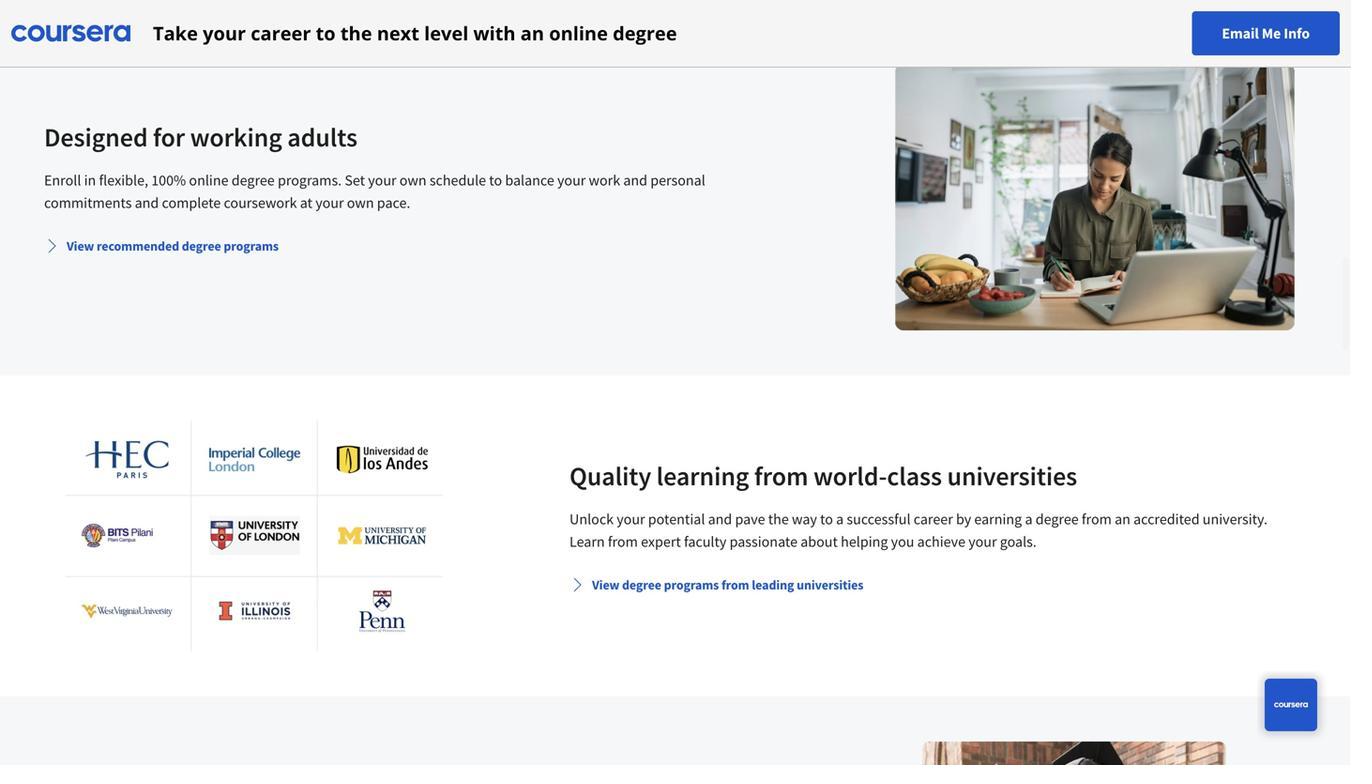 Task type: describe. For each thing, give the bounding box(es) containing it.
personal
[[651, 171, 706, 190]]

your up "pace." on the left of page
[[368, 171, 397, 190]]

designed
[[44, 121, 148, 153]]

way
[[792, 510, 818, 529]]

complete
[[162, 193, 221, 212]]

degree inside dropdown button
[[622, 576, 662, 593]]

programs inside dropdown button
[[664, 576, 719, 593]]

to inside enroll in flexible, 100% online degree programs. set your own schedule to balance your work and personal commitments and complete coursework at your own pace.
[[489, 171, 502, 190]]

email
[[1223, 24, 1260, 43]]

balance
[[505, 171, 555, 190]]

from inside dropdown button
[[722, 576, 750, 593]]

degree inside unlock your potential and pave the way to a successful career by earning a degree from an accredited university. learn from expert faculty passionate about helping you achieve your goals.
[[1036, 510, 1079, 529]]

view recommended degree programs
[[67, 238, 279, 254]]

world class universities such as hec paris imperial college london universidad de los andes bits pilani university of london university of michigan west virginia university university of illinois and university of pennsylvania image
[[54, 421, 454, 652]]

degree inside dropdown button
[[182, 238, 221, 254]]

set
[[345, 171, 365, 190]]

for
[[153, 121, 185, 153]]

your right take
[[203, 20, 246, 46]]

an inside unlock your potential and pave the way to a successful career by earning a degree from an accredited university. learn from expert faculty passionate about helping you achieve your goals.
[[1115, 510, 1131, 529]]

email me info button
[[1193, 11, 1341, 55]]

email me info
[[1223, 24, 1311, 43]]

designed for working adults
[[44, 121, 358, 153]]

by
[[957, 510, 972, 529]]

info
[[1285, 24, 1311, 43]]

0 horizontal spatial an
[[521, 20, 544, 46]]

1 a from the left
[[837, 510, 844, 529]]

from right learn
[[608, 532, 638, 551]]

goals.
[[1001, 532, 1037, 551]]

you
[[892, 532, 915, 551]]

leading
[[752, 576, 795, 593]]

view degree programs from leading universities button
[[562, 568, 872, 602]]

enroll
[[44, 171, 81, 190]]

expert
[[641, 532, 681, 551]]

view for quality learning from world-class universities
[[592, 576, 620, 593]]

class
[[888, 460, 943, 492]]

pace.
[[377, 193, 411, 212]]

to inside unlock your potential and pave the way to a successful career by earning a degree from an accredited university. learn from expert faculty passionate about helping you achieve your goals.
[[821, 510, 834, 529]]

1 horizontal spatial own
[[400, 171, 427, 190]]

from up way at bottom right
[[755, 460, 809, 492]]

your down earning
[[969, 532, 998, 551]]

potential
[[648, 510, 705, 529]]

1 vertical spatial own
[[347, 193, 374, 212]]

helping
[[841, 532, 889, 551]]

your left work
[[558, 171, 586, 190]]

university.
[[1203, 510, 1268, 529]]

career inside unlock your potential and pave the way to a successful career by earning a degree from an accredited university. learn from expert faculty passionate about helping you achieve your goals.
[[914, 510, 954, 529]]



Task type: vqa. For each thing, say whether or not it's contained in the screenshot.
rightmost Analytics
no



Task type: locate. For each thing, give the bounding box(es) containing it.
pave
[[736, 510, 766, 529]]

faculty
[[684, 532, 727, 551]]

1 horizontal spatial to
[[489, 171, 502, 190]]

0 vertical spatial own
[[400, 171, 427, 190]]

and down 100%
[[135, 193, 159, 212]]

and inside unlock your potential and pave the way to a successful career by earning a degree from an accredited university. learn from expert faculty passionate about helping you achieve your goals.
[[708, 510, 733, 529]]

work
[[589, 171, 621, 190]]

an right with
[[521, 20, 544, 46]]

from
[[755, 460, 809, 492], [1082, 510, 1112, 529], [608, 532, 638, 551], [722, 576, 750, 593]]

view degree programs from leading universities
[[592, 576, 864, 593]]

2 horizontal spatial to
[[821, 510, 834, 529]]

1 horizontal spatial online
[[549, 20, 608, 46]]

0 horizontal spatial and
[[135, 193, 159, 212]]

0 vertical spatial online
[[549, 20, 608, 46]]

1 horizontal spatial view
[[592, 576, 620, 593]]

0 vertical spatial career
[[251, 20, 311, 46]]

next
[[377, 20, 420, 46]]

at
[[300, 193, 313, 212]]

to left balance at the top left
[[489, 171, 502, 190]]

0 horizontal spatial to
[[316, 20, 336, 46]]

to left next
[[316, 20, 336, 46]]

view
[[67, 238, 94, 254], [592, 576, 620, 593]]

0 vertical spatial programs
[[224, 238, 279, 254]]

0 horizontal spatial career
[[251, 20, 311, 46]]

career
[[251, 20, 311, 46], [914, 510, 954, 529]]

from left the leading
[[722, 576, 750, 593]]

0 horizontal spatial view
[[67, 238, 94, 254]]

0 horizontal spatial online
[[189, 171, 229, 190]]

working
[[190, 121, 282, 153]]

schedule
[[430, 171, 486, 190]]

take your career to the next level with an online degree
[[153, 20, 677, 46]]

1 horizontal spatial and
[[624, 171, 648, 190]]

to right way at bottom right
[[821, 510, 834, 529]]

0 vertical spatial the
[[341, 20, 372, 46]]

working adults image
[[896, 64, 1296, 330]]

1 vertical spatial career
[[914, 510, 954, 529]]

achieve
[[918, 532, 966, 551]]

1 vertical spatial and
[[135, 193, 159, 212]]

1 horizontal spatial an
[[1115, 510, 1131, 529]]

online right with
[[549, 20, 608, 46]]

accredited
[[1134, 510, 1200, 529]]

programs.
[[278, 171, 342, 190]]

passionate
[[730, 532, 798, 551]]

0 vertical spatial to
[[316, 20, 336, 46]]

own down set
[[347, 193, 374, 212]]

0 vertical spatial universities
[[948, 460, 1078, 492]]

level
[[424, 20, 469, 46]]

an
[[521, 20, 544, 46], [1115, 510, 1131, 529]]

coursera image
[[11, 18, 130, 48]]

successful
[[847, 510, 911, 529]]

flexible,
[[99, 171, 148, 190]]

1 vertical spatial programs
[[664, 576, 719, 593]]

1 vertical spatial universities
[[797, 576, 864, 593]]

earning
[[975, 510, 1023, 529]]

1 horizontal spatial universities
[[948, 460, 1078, 492]]

to
[[316, 20, 336, 46], [489, 171, 502, 190], [821, 510, 834, 529]]

programs down faculty
[[664, 576, 719, 593]]

0 vertical spatial an
[[521, 20, 544, 46]]

universities inside view degree programs from leading universities dropdown button
[[797, 576, 864, 593]]

view down 'commitments'
[[67, 238, 94, 254]]

universities for view degree programs from leading universities
[[797, 576, 864, 593]]

2 vertical spatial to
[[821, 510, 834, 529]]

universities down about
[[797, 576, 864, 593]]

0 horizontal spatial universities
[[797, 576, 864, 593]]

about
[[801, 532, 838, 551]]

1 vertical spatial the
[[769, 510, 789, 529]]

learn
[[570, 532, 605, 551]]

unlock
[[570, 510, 614, 529]]

world-
[[814, 460, 888, 492]]

degree inside enroll in flexible, 100% online degree programs. set your own schedule to balance your work and personal commitments and complete coursework at your own pace.
[[232, 171, 275, 190]]

and
[[624, 171, 648, 190], [135, 193, 159, 212], [708, 510, 733, 529]]

programs
[[224, 238, 279, 254], [664, 576, 719, 593]]

2 vertical spatial and
[[708, 510, 733, 529]]

0 horizontal spatial the
[[341, 20, 372, 46]]

and up faculty
[[708, 510, 733, 529]]

view for designed for working adults
[[67, 238, 94, 254]]

2 horizontal spatial and
[[708, 510, 733, 529]]

a up goals.
[[1026, 510, 1033, 529]]

1 vertical spatial an
[[1115, 510, 1131, 529]]

2 a from the left
[[1026, 510, 1033, 529]]

with
[[474, 20, 516, 46]]

your up expert
[[617, 510, 645, 529]]

quality
[[570, 460, 652, 492]]

in
[[84, 171, 96, 190]]

unlock your potential and pave the way to a successful career by earning a degree from an accredited university. learn from expert faculty passionate about helping you achieve your goals.
[[570, 510, 1268, 551]]

coursework
[[224, 193, 297, 212]]

1 horizontal spatial programs
[[664, 576, 719, 593]]

view down learn
[[592, 576, 620, 593]]

universities up earning
[[948, 460, 1078, 492]]

learning
[[657, 460, 750, 492]]

own up "pace." on the left of page
[[400, 171, 427, 190]]

me
[[1263, 24, 1282, 43]]

view inside dropdown button
[[592, 576, 620, 593]]

0 horizontal spatial programs
[[224, 238, 279, 254]]

from left accredited
[[1082, 510, 1112, 529]]

online up complete
[[189, 171, 229, 190]]

take
[[153, 20, 198, 46]]

1 horizontal spatial a
[[1026, 510, 1033, 529]]

0 horizontal spatial own
[[347, 193, 374, 212]]

1 horizontal spatial career
[[914, 510, 954, 529]]

universities for quality learning from world-class universities
[[948, 460, 1078, 492]]

1 vertical spatial view
[[592, 576, 620, 593]]

1 horizontal spatial the
[[769, 510, 789, 529]]

0 vertical spatial and
[[624, 171, 648, 190]]

and right work
[[624, 171, 648, 190]]

0 horizontal spatial a
[[837, 510, 844, 529]]

the inside unlock your potential and pave the way to a successful career by earning a degree from an accredited university. learn from expert faculty passionate about helping you achieve your goals.
[[769, 510, 789, 529]]

commitments
[[44, 193, 132, 212]]

view recommended degree programs button
[[37, 229, 286, 263]]

adults
[[287, 121, 358, 153]]

recommended
[[97, 238, 179, 254]]

a
[[837, 510, 844, 529], [1026, 510, 1033, 529]]

own
[[400, 171, 427, 190], [347, 193, 374, 212]]

view inside dropdown button
[[67, 238, 94, 254]]

your right at
[[316, 193, 344, 212]]

the left next
[[341, 20, 372, 46]]

0 vertical spatial view
[[67, 238, 94, 254]]

universities
[[948, 460, 1078, 492], [797, 576, 864, 593]]

programs inside dropdown button
[[224, 238, 279, 254]]

1 vertical spatial online
[[189, 171, 229, 190]]

degree
[[613, 20, 677, 46], [232, 171, 275, 190], [182, 238, 221, 254], [1036, 510, 1079, 529], [622, 576, 662, 593]]

online inside enroll in flexible, 100% online degree programs. set your own schedule to balance your work and personal commitments and complete coursework at your own pace.
[[189, 171, 229, 190]]

online
[[549, 20, 608, 46], [189, 171, 229, 190]]

your
[[203, 20, 246, 46], [368, 171, 397, 190], [558, 171, 586, 190], [316, 193, 344, 212], [617, 510, 645, 529], [969, 532, 998, 551]]

a up about
[[837, 510, 844, 529]]

quality learning from world-class universities
[[570, 460, 1078, 492]]

enroll in flexible, 100% online degree programs. set your own schedule to balance your work and personal commitments and complete coursework at your own pace.
[[44, 171, 706, 212]]

100%
[[151, 171, 186, 190]]

the left way at bottom right
[[769, 510, 789, 529]]

1 vertical spatial to
[[489, 171, 502, 190]]

the
[[341, 20, 372, 46], [769, 510, 789, 529]]

an left accredited
[[1115, 510, 1131, 529]]

programs down "coursework"
[[224, 238, 279, 254]]

earn credit image
[[896, 742, 1296, 765]]



